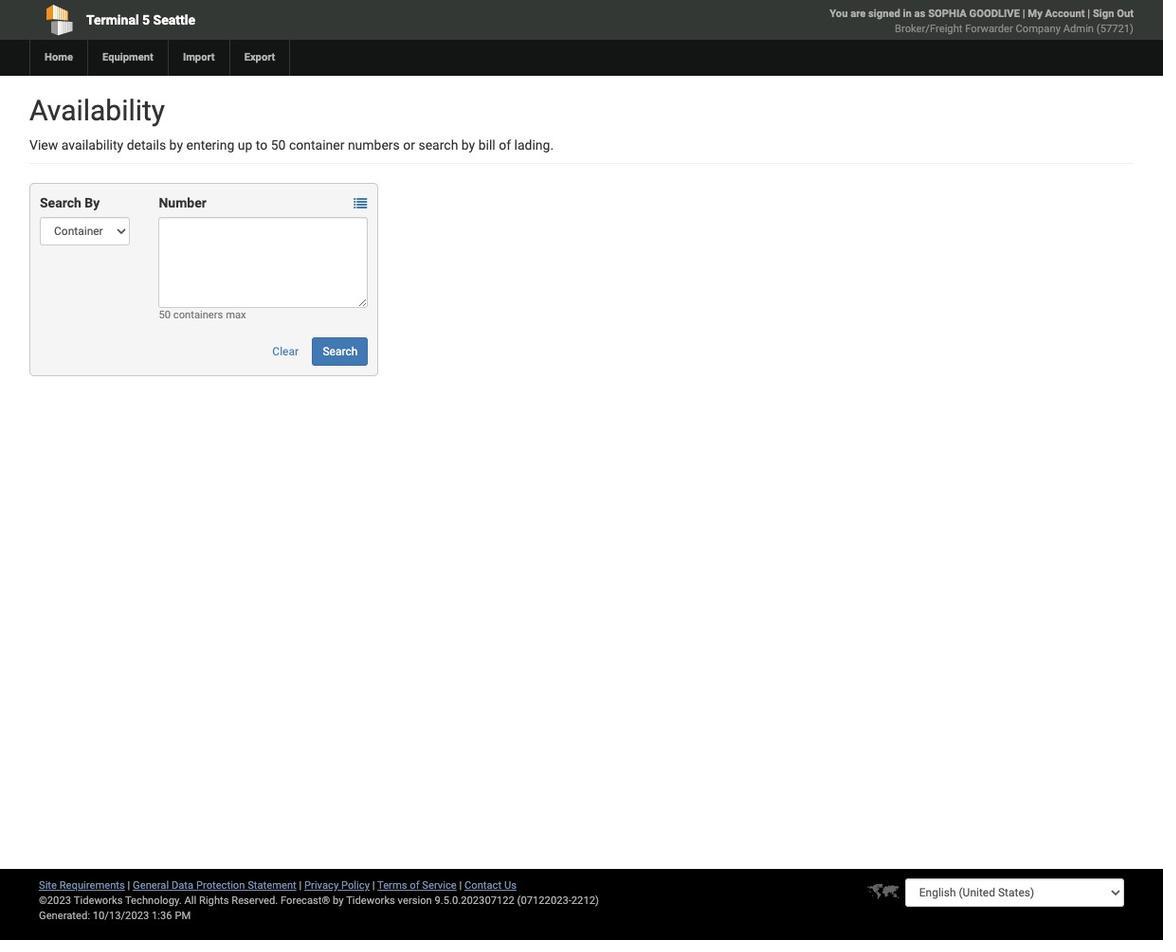 Task type: locate. For each thing, give the bounding box(es) containing it.
search by
[[40, 195, 100, 211]]

number
[[159, 195, 207, 211]]

general
[[133, 880, 169, 892]]

sign out link
[[1093, 8, 1134, 20]]

availability
[[29, 94, 165, 127]]

50 left "containers"
[[159, 309, 171, 322]]

0 horizontal spatial search
[[40, 195, 81, 211]]

general data protection statement link
[[133, 880, 297, 892]]

| up 9.5.0.202307122
[[460, 880, 462, 892]]

|
[[1023, 8, 1026, 20], [1088, 8, 1091, 20], [128, 880, 130, 892], [299, 880, 302, 892], [373, 880, 375, 892], [460, 880, 462, 892]]

contact us link
[[465, 880, 517, 892]]

by right details
[[169, 138, 183, 153]]

view
[[29, 138, 58, 153]]

by inside site requirements | general data protection statement | privacy policy | terms of service | contact us ©2023 tideworks technology. all rights reserved. forecast® by tideworks version 9.5.0.202307122 (07122023-2212) generated: 10/13/2023 1:36 pm
[[333, 895, 344, 908]]

seattle
[[153, 12, 195, 28]]

1 vertical spatial search
[[323, 345, 358, 359]]

bill
[[479, 138, 496, 153]]

of up version on the bottom of page
[[410, 880, 420, 892]]

search for search
[[323, 345, 358, 359]]

site requirements | general data protection statement | privacy policy | terms of service | contact us ©2023 tideworks technology. all rights reserved. forecast® by tideworks version 9.5.0.202307122 (07122023-2212) generated: 10/13/2023 1:36 pm
[[39, 880, 599, 923]]

0 horizontal spatial of
[[410, 880, 420, 892]]

0 horizontal spatial by
[[169, 138, 183, 153]]

search
[[419, 138, 458, 153]]

availability
[[61, 138, 123, 153]]

company
[[1016, 23, 1061, 35]]

import link
[[168, 40, 229, 76]]

1 vertical spatial of
[[410, 880, 420, 892]]

0 horizontal spatial 50
[[159, 309, 171, 322]]

1 horizontal spatial of
[[499, 138, 511, 153]]

clear button
[[262, 338, 309, 366]]

or
[[403, 138, 415, 153]]

import
[[183, 51, 215, 64]]

©2023 tideworks
[[39, 895, 123, 908]]

by down privacy policy link
[[333, 895, 344, 908]]

tideworks
[[346, 895, 395, 908]]

0 vertical spatial search
[[40, 195, 81, 211]]

as
[[915, 8, 926, 20]]

entering
[[186, 138, 235, 153]]

search right clear
[[323, 345, 358, 359]]

50
[[271, 138, 286, 153], [159, 309, 171, 322]]

account
[[1046, 8, 1085, 20]]

privacy
[[304, 880, 339, 892]]

requirements
[[59, 880, 125, 892]]

forecast®
[[281, 895, 330, 908]]

2212)
[[572, 895, 599, 908]]

my
[[1028, 8, 1043, 20]]

up
[[238, 138, 253, 153]]

by
[[85, 195, 100, 211]]

goodlive
[[970, 8, 1020, 20]]

1 horizontal spatial 50
[[271, 138, 286, 153]]

(07122023-
[[517, 895, 572, 908]]

5
[[142, 12, 150, 28]]

| up tideworks
[[373, 880, 375, 892]]

(57721)
[[1097, 23, 1134, 35]]

technology.
[[125, 895, 182, 908]]

0 vertical spatial 50
[[271, 138, 286, 153]]

by left bill
[[462, 138, 475, 153]]

statement
[[248, 880, 297, 892]]

terminal
[[86, 12, 139, 28]]

search
[[40, 195, 81, 211], [323, 345, 358, 359]]

of
[[499, 138, 511, 153], [410, 880, 420, 892]]

admin
[[1064, 23, 1095, 35]]

of right bill
[[499, 138, 511, 153]]

equipment link
[[87, 40, 168, 76]]

search inside search "button"
[[323, 345, 358, 359]]

by
[[169, 138, 183, 153], [462, 138, 475, 153], [333, 895, 344, 908]]

sophia
[[929, 8, 967, 20]]

show list image
[[354, 198, 367, 211]]

clear
[[273, 345, 299, 359]]

search left by
[[40, 195, 81, 211]]

1 horizontal spatial search
[[323, 345, 358, 359]]

data
[[172, 880, 194, 892]]

2 horizontal spatial by
[[462, 138, 475, 153]]

1 horizontal spatial by
[[333, 895, 344, 908]]

version
[[398, 895, 432, 908]]

container
[[289, 138, 345, 153]]

contact
[[465, 880, 502, 892]]

| up forecast®
[[299, 880, 302, 892]]

site
[[39, 880, 57, 892]]

50 right the to
[[271, 138, 286, 153]]

equipment
[[102, 51, 154, 64]]



Task type: vqa. For each thing, say whether or not it's contained in the screenshot.
second The Available
no



Task type: describe. For each thing, give the bounding box(es) containing it.
search for search by
[[40, 195, 81, 211]]

1:36
[[152, 911, 172, 923]]

view availability details by entering up to 50 container numbers or search by bill of lading.
[[29, 138, 554, 153]]

my account link
[[1028, 8, 1085, 20]]

to
[[256, 138, 268, 153]]

out
[[1117, 8, 1134, 20]]

you
[[830, 8, 848, 20]]

sign
[[1093, 8, 1115, 20]]

50 containers max
[[159, 309, 246, 322]]

| left general on the left of page
[[128, 880, 130, 892]]

export
[[244, 51, 275, 64]]

lading.
[[515, 138, 554, 153]]

1 vertical spatial 50
[[159, 309, 171, 322]]

max
[[226, 309, 246, 322]]

terminal 5 seattle
[[86, 12, 195, 28]]

details
[[127, 138, 166, 153]]

you are signed in as sophia goodlive | my account | sign out broker/freight forwarder company admin (57721)
[[830, 8, 1134, 35]]

| left sign
[[1088, 8, 1091, 20]]

reserved.
[[232, 895, 278, 908]]

search button
[[313, 338, 368, 366]]

signed
[[869, 8, 901, 20]]

10/13/2023
[[93, 911, 149, 923]]

site requirements link
[[39, 880, 125, 892]]

forwarder
[[966, 23, 1014, 35]]

pm
[[175, 911, 191, 923]]

all
[[184, 895, 197, 908]]

rights
[[199, 895, 229, 908]]

export link
[[229, 40, 290, 76]]

9.5.0.202307122
[[435, 895, 515, 908]]

us
[[504, 880, 517, 892]]

| left my on the top right
[[1023, 8, 1026, 20]]

policy
[[341, 880, 370, 892]]

broker/freight
[[895, 23, 963, 35]]

privacy policy link
[[304, 880, 370, 892]]

home link
[[29, 40, 87, 76]]

terms
[[378, 880, 407, 892]]

Number text field
[[159, 217, 368, 308]]

terminal 5 seattle link
[[29, 0, 473, 40]]

generated:
[[39, 911, 90, 923]]

of inside site requirements | general data protection statement | privacy policy | terms of service | contact us ©2023 tideworks technology. all rights reserved. forecast® by tideworks version 9.5.0.202307122 (07122023-2212) generated: 10/13/2023 1:36 pm
[[410, 880, 420, 892]]

containers
[[173, 309, 223, 322]]

protection
[[196, 880, 245, 892]]

service
[[422, 880, 457, 892]]

0 vertical spatial of
[[499, 138, 511, 153]]

numbers
[[348, 138, 400, 153]]

terms of service link
[[378, 880, 457, 892]]

are
[[851, 8, 866, 20]]

in
[[903, 8, 912, 20]]

home
[[45, 51, 73, 64]]



